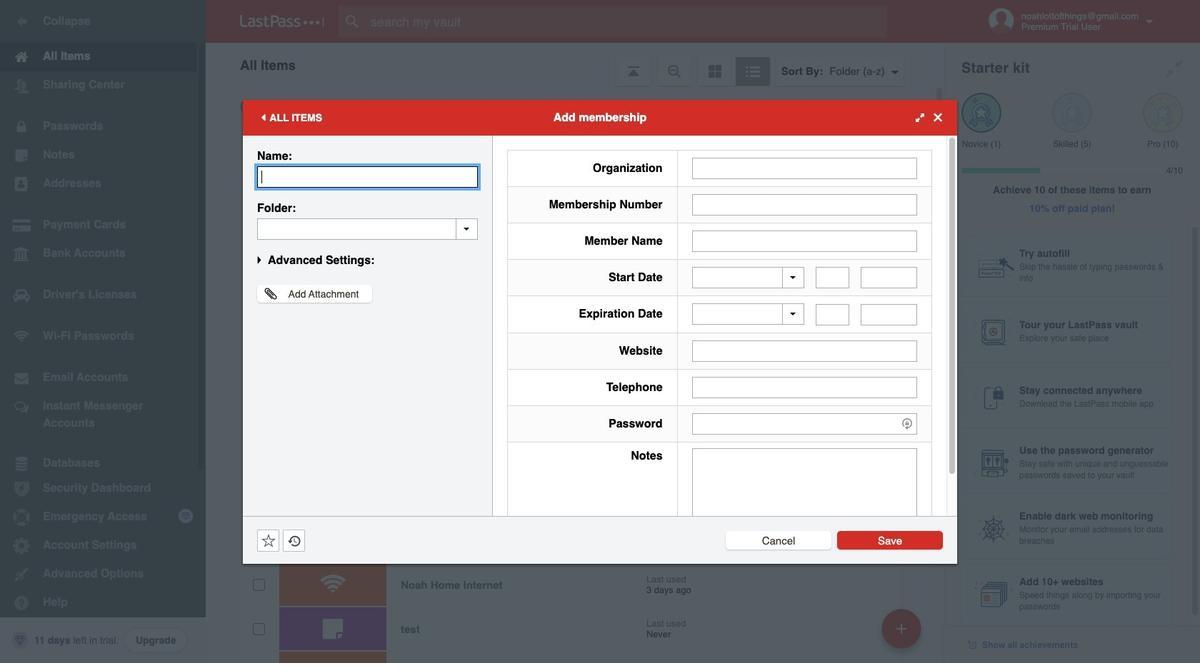 Task type: describe. For each thing, give the bounding box(es) containing it.
Search search field
[[339, 6, 909, 37]]

lastpass image
[[240, 15, 324, 28]]

new item navigation
[[876, 605, 930, 664]]



Task type: locate. For each thing, give the bounding box(es) containing it.
search my vault text field
[[339, 6, 909, 37]]

dialog
[[243, 100, 957, 564]]

None password field
[[692, 413, 917, 435]]

None text field
[[257, 166, 478, 188], [692, 194, 917, 215], [257, 218, 478, 240], [692, 230, 917, 252], [816, 304, 850, 325], [861, 304, 917, 325], [692, 340, 917, 362], [692, 377, 917, 398], [692, 448, 917, 537], [257, 166, 478, 188], [692, 194, 917, 215], [257, 218, 478, 240], [692, 230, 917, 252], [816, 304, 850, 325], [861, 304, 917, 325], [692, 340, 917, 362], [692, 377, 917, 398], [692, 448, 917, 537]]

None text field
[[692, 158, 917, 179], [816, 267, 850, 289], [861, 267, 917, 289], [692, 158, 917, 179], [816, 267, 850, 289], [861, 267, 917, 289]]

vault options navigation
[[206, 43, 944, 86]]

main navigation navigation
[[0, 0, 206, 664]]

new item image
[[896, 624, 906, 634]]



